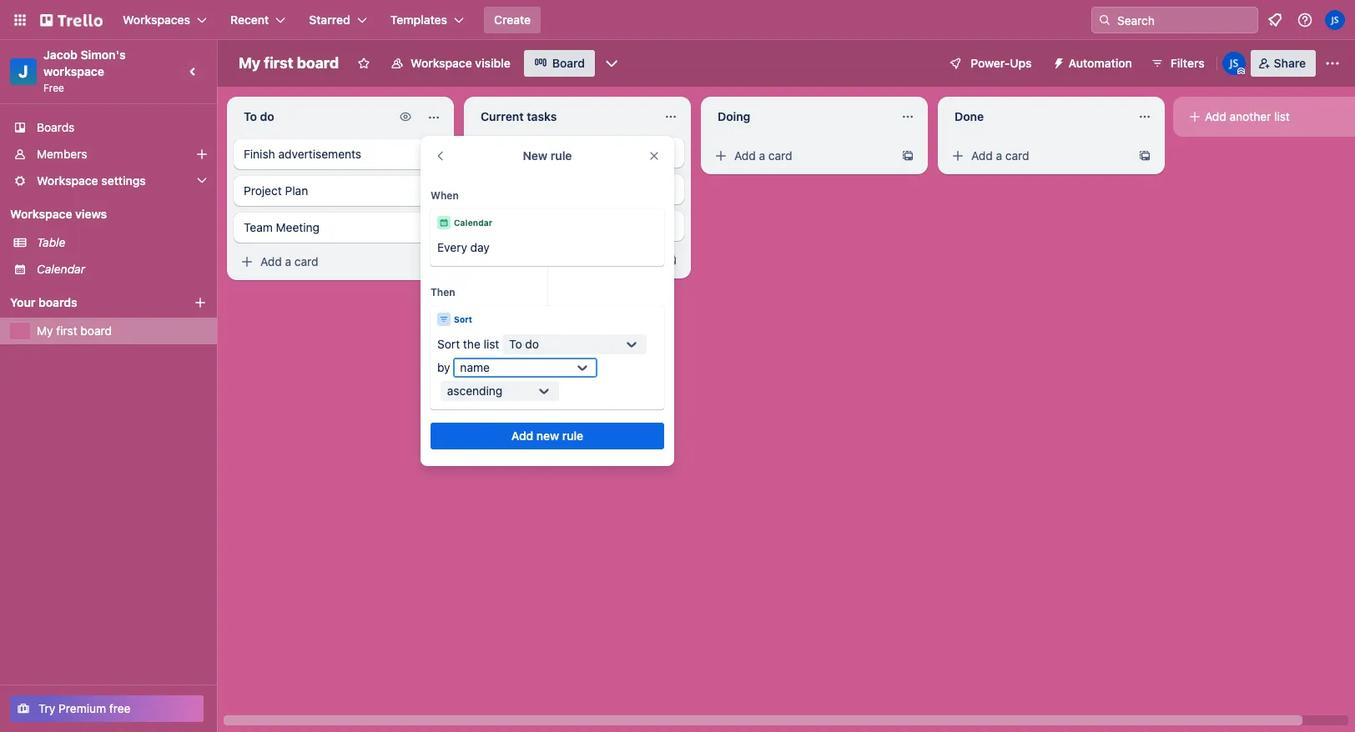 Task type: describe. For each thing, give the bounding box(es) containing it.
add a card down done text box
[[971, 149, 1029, 163]]

starred
[[309, 13, 350, 27]]

day
[[470, 240, 490, 255]]

when
[[431, 189, 459, 202]]

your boards with 1 items element
[[10, 293, 169, 313]]

name
[[460, 360, 490, 375]]

open information menu image
[[1297, 12, 1313, 28]]

views
[[75, 207, 107, 221]]

finish advertisements for finish advertisements link related to current tasks 'text box'
[[481, 145, 598, 159]]

card down done text box
[[1005, 149, 1029, 163]]

finish for finish advertisements link for the to do text field
[[244, 147, 275, 161]]

Current tasks text field
[[471, 103, 654, 130]]

add down done text box
[[971, 149, 993, 163]]

add down doing text field
[[734, 149, 756, 163]]

j link
[[10, 58, 37, 85]]

free
[[43, 82, 64, 94]]

to do
[[509, 337, 539, 351]]

board inside my first board link
[[80, 324, 112, 338]]

every
[[437, 240, 467, 255]]

list for add another list
[[1274, 109, 1290, 123]]

rule inside button
[[562, 429, 583, 443]]

primary element
[[0, 0, 1355, 40]]

another
[[1230, 109, 1271, 123]]

jacob
[[43, 48, 77, 62]]

ups
[[1010, 56, 1032, 70]]

plan
[[285, 184, 308, 198]]

team for the to do text field
[[244, 220, 273, 234]]

recent button
[[220, 7, 296, 33]]

table
[[37, 235, 65, 249]]

add inside add another list link
[[1205, 109, 1226, 123]]

create from template… image for team meeting link related to current tasks 'text box'
[[664, 254, 678, 267]]

jacob simon's workspace link
[[43, 48, 129, 78]]

automation
[[1069, 56, 1132, 70]]

then
[[431, 286, 455, 299]]

members
[[37, 147, 87, 161]]

create button
[[484, 7, 541, 33]]

new rule
[[523, 149, 572, 163]]

j
[[19, 62, 28, 81]]

Board name text field
[[230, 50, 347, 77]]

power-ups
[[971, 56, 1032, 70]]

project plan
[[244, 184, 308, 198]]

workspaces
[[123, 13, 190, 27]]

every day
[[437, 240, 490, 255]]

team meeting link for the to do text field
[[234, 213, 447, 243]]

create
[[494, 13, 531, 27]]

create from template… image
[[901, 149, 915, 163]]

automation button
[[1045, 50, 1142, 77]]

share button
[[1251, 50, 1316, 77]]

my inside board name text box
[[239, 54, 260, 72]]

project plan link
[[234, 176, 447, 206]]

my first board link
[[37, 323, 207, 340]]

0 notifications image
[[1265, 10, 1285, 30]]

your
[[10, 295, 35, 310]]

add a card down doing text field
[[734, 149, 792, 163]]

team meeting for the to do text field
[[244, 220, 320, 234]]

advertisements for the to do text field
[[278, 147, 361, 161]]

workspaces button
[[113, 7, 217, 33]]

team meeting for current tasks 'text box'
[[481, 219, 557, 233]]

calendar link
[[37, 261, 207, 278]]

meeting for team meeting link related to current tasks 'text box'
[[513, 219, 557, 233]]

workspace visible button
[[381, 50, 520, 77]]

add inside add new rule button
[[511, 429, 533, 443]]

a down doing text field
[[759, 149, 765, 163]]

workspace for workspace settings
[[37, 174, 98, 188]]

share
[[1274, 56, 1306, 70]]

workspace navigation collapse icon image
[[182, 60, 205, 83]]

jacob simon's workspace free
[[43, 48, 129, 94]]

new
[[523, 149, 548, 163]]

workspace views
[[10, 207, 107, 221]]

search image
[[1098, 13, 1111, 27]]

add board image
[[194, 296, 207, 310]]

new
[[536, 429, 559, 443]]

templates
[[390, 13, 447, 27]]

filters
[[1171, 56, 1205, 70]]

0 vertical spatial jacob simon (jacobsimon16) image
[[1325, 10, 1345, 30]]



Task type: vqa. For each thing, say whether or not it's contained in the screenshot.
Workspace settings popup button
yes



Task type: locate. For each thing, give the bounding box(es) containing it.
0 horizontal spatial calendar
[[37, 262, 85, 276]]

1 horizontal spatial calendar
[[454, 218, 493, 228]]

settings
[[101, 174, 146, 188]]

add down project plan
[[260, 255, 282, 269]]

workspace for workspace visible
[[411, 56, 472, 70]]

0 horizontal spatial team meeting
[[244, 220, 320, 234]]

finish advertisements down current tasks 'text box'
[[481, 145, 598, 159]]

board down starred
[[297, 54, 339, 72]]

boards
[[38, 295, 77, 310]]

finish for finish advertisements link related to current tasks 'text box'
[[481, 145, 512, 159]]

1 horizontal spatial create from template… image
[[664, 254, 678, 267]]

filters button
[[1145, 50, 1210, 77]]

workspace
[[43, 64, 104, 78]]

first down boards
[[56, 324, 77, 338]]

customize views image
[[603, 55, 620, 72]]

free
[[109, 702, 131, 716]]

add left new
[[511, 429, 533, 443]]

1 horizontal spatial my
[[239, 54, 260, 72]]

my down your boards
[[37, 324, 53, 338]]

1 horizontal spatial meeting
[[513, 219, 557, 233]]

team meeting link down project plan link
[[234, 213, 447, 243]]

rule
[[550, 149, 572, 163], [562, 429, 583, 443]]

sm image right every
[[476, 252, 492, 269]]

0 horizontal spatial meeting
[[276, 220, 320, 234]]

0 horizontal spatial first
[[56, 324, 77, 338]]

1 horizontal spatial finish advertisements
[[481, 145, 598, 159]]

board inside board name text box
[[297, 54, 339, 72]]

a
[[759, 149, 765, 163], [996, 149, 1002, 163], [522, 253, 528, 267], [285, 255, 291, 269]]

1 vertical spatial my
[[37, 324, 53, 338]]

ascending
[[447, 384, 503, 398]]

simon's
[[80, 48, 126, 62]]

workspace
[[411, 56, 472, 70], [37, 174, 98, 188], [10, 207, 72, 221]]

0 vertical spatial sm image
[[397, 108, 414, 125]]

meeting down 'plan'
[[276, 220, 320, 234]]

0 horizontal spatial advertisements
[[278, 147, 361, 161]]

0 vertical spatial sort
[[454, 315, 472, 325]]

finish advertisements link for the to do text field
[[234, 139, 447, 169]]

sort left the on the top
[[437, 337, 460, 351]]

add a card
[[734, 149, 792, 163], [971, 149, 1029, 163], [497, 253, 555, 267], [260, 255, 318, 269]]

sm image inside add another list link
[[1187, 108, 1203, 125]]

1 horizontal spatial board
[[297, 54, 339, 72]]

0 horizontal spatial team meeting link
[[234, 213, 447, 243]]

1 horizontal spatial finish advertisements link
[[471, 138, 684, 168]]

0 vertical spatial first
[[264, 54, 293, 72]]

1 horizontal spatial list
[[1274, 109, 1290, 123]]

premium
[[59, 702, 106, 716]]

list
[[1274, 109, 1290, 123], [484, 337, 499, 351]]

star or unstar board image
[[357, 57, 371, 70]]

1 vertical spatial sort
[[437, 337, 460, 351]]

1 vertical spatial my first board
[[37, 324, 112, 338]]

add a card down 'plan'
[[260, 255, 318, 269]]

0 horizontal spatial finish
[[244, 147, 275, 161]]

0 horizontal spatial my
[[37, 324, 53, 338]]

add another list
[[1205, 109, 1290, 123]]

advertisements
[[515, 145, 598, 159], [278, 147, 361, 161]]

0 horizontal spatial finish advertisements link
[[234, 139, 447, 169]]

0 vertical spatial my
[[239, 54, 260, 72]]

do
[[525, 337, 539, 351]]

card down doing text field
[[768, 149, 792, 163]]

1 horizontal spatial my first board
[[239, 54, 339, 72]]

meeting down new
[[513, 219, 557, 233]]

finish left new
[[481, 145, 512, 159]]

Doing text field
[[708, 103, 891, 130]]

team for current tasks 'text box'
[[481, 219, 510, 233]]

the
[[463, 337, 480, 351]]

add
[[1205, 109, 1226, 123], [734, 149, 756, 163], [971, 149, 993, 163], [497, 253, 519, 267], [260, 255, 282, 269], [511, 429, 533, 443]]

board
[[297, 54, 339, 72], [80, 324, 112, 338]]

0 horizontal spatial jacob simon (jacobsimon16) image
[[1222, 52, 1246, 75]]

1 horizontal spatial team meeting link
[[471, 211, 684, 241]]

team meeting down project plan
[[244, 220, 320, 234]]

finish up project
[[244, 147, 275, 161]]

finish advertisements link down current tasks 'text box'
[[471, 138, 684, 168]]

workspace up table
[[10, 207, 72, 221]]

table link
[[37, 234, 207, 251]]

finish advertisements up 'plan'
[[244, 147, 361, 161]]

0 horizontal spatial finish advertisements
[[244, 147, 361, 161]]

try premium free
[[38, 702, 131, 716]]

power-
[[971, 56, 1010, 70]]

visible
[[475, 56, 510, 70]]

my first board down the recent dropdown button
[[239, 54, 339, 72]]

1 horizontal spatial finish
[[481, 145, 512, 159]]

first inside board name text box
[[264, 54, 293, 72]]

sort for sort the list
[[437, 337, 460, 351]]

advertisements down the to do text field
[[278, 147, 361, 161]]

1 vertical spatial workspace
[[37, 174, 98, 188]]

finish advertisements for finish advertisements link for the to do text field
[[244, 147, 361, 161]]

board down your boards with 1 items element
[[80, 324, 112, 338]]

back to home image
[[40, 7, 103, 33]]

0 horizontal spatial create from template… image
[[427, 255, 441, 269]]

0 vertical spatial my first board
[[239, 54, 339, 72]]

team meeting up day
[[481, 219, 557, 233]]

sm image
[[1045, 50, 1069, 73], [1187, 108, 1203, 125], [713, 148, 729, 164], [950, 148, 966, 164], [239, 254, 255, 270]]

list right 'another'
[[1274, 109, 1290, 123]]

team meeting link for current tasks 'text box'
[[471, 211, 684, 241]]

finish advertisements link up project plan link
[[234, 139, 447, 169]]

card
[[768, 149, 792, 163], [1005, 149, 1029, 163], [531, 253, 555, 267], [294, 255, 318, 269]]

a down 'plan'
[[285, 255, 291, 269]]

sm image
[[397, 108, 414, 125], [476, 252, 492, 269]]

finish advertisements link
[[471, 138, 684, 168], [234, 139, 447, 169]]

1 vertical spatial board
[[80, 324, 112, 338]]

0 vertical spatial rule
[[550, 149, 572, 163]]

list right the on the top
[[484, 337, 499, 351]]

jacob simon (jacobsimon16) image right filters
[[1222, 52, 1246, 75]]

jacob simon (jacobsimon16) image
[[1325, 10, 1345, 30], [1222, 52, 1246, 75]]

members link
[[0, 141, 217, 168]]

team meeting link
[[471, 211, 684, 241], [234, 213, 447, 243]]

workspace settings button
[[0, 168, 217, 194]]

my first board
[[239, 54, 339, 72], [37, 324, 112, 338]]

boards link
[[0, 114, 217, 141]]

card down 'plan'
[[294, 255, 318, 269]]

add new rule
[[511, 429, 583, 443]]

a down done text box
[[996, 149, 1002, 163]]

calendar
[[454, 218, 493, 228], [37, 262, 85, 276]]

first
[[264, 54, 293, 72], [56, 324, 77, 338]]

finish
[[481, 145, 512, 159], [244, 147, 275, 161]]

0 horizontal spatial team
[[244, 220, 273, 234]]

add left 'another'
[[1205, 109, 1226, 123]]

workspace settings
[[37, 174, 146, 188]]

workspace down the templates dropdown button
[[411, 56, 472, 70]]

0 vertical spatial list
[[1274, 109, 1290, 123]]

calendar down table
[[37, 262, 85, 276]]

1 horizontal spatial team meeting
[[481, 219, 557, 233]]

team meeting
[[481, 219, 557, 233], [244, 220, 320, 234]]

1 horizontal spatial team
[[481, 219, 510, 233]]

a right day
[[522, 253, 528, 267]]

team
[[481, 219, 510, 233], [244, 220, 273, 234]]

sort
[[454, 315, 472, 325], [437, 337, 460, 351]]

board
[[552, 56, 585, 70]]

calendar up day
[[454, 218, 493, 228]]

add right day
[[497, 253, 519, 267]]

power-ups button
[[937, 50, 1042, 77]]

try
[[38, 702, 55, 716]]

sort the list
[[437, 337, 499, 351]]

1 horizontal spatial jacob simon (jacobsimon16) image
[[1325, 10, 1345, 30]]

workspace down the members
[[37, 174, 98, 188]]

to
[[509, 337, 522, 351]]

meeting
[[513, 219, 557, 233], [276, 220, 320, 234]]

this member is an admin of this board. image
[[1237, 68, 1245, 75]]

Search field
[[1111, 8, 1258, 33]]

team down project
[[244, 220, 273, 234]]

add a card link
[[708, 144, 895, 168], [945, 144, 1132, 168], [471, 249, 658, 272], [234, 250, 421, 274]]

1 horizontal spatial sm image
[[476, 252, 492, 269]]

add another list link
[[1180, 103, 1355, 130]]

sm image inside the automation button
[[1045, 50, 1069, 73]]

starred button
[[299, 7, 377, 33]]

0 horizontal spatial list
[[484, 337, 499, 351]]

1 vertical spatial list
[[484, 337, 499, 351]]

finish advertisements
[[481, 145, 598, 159], [244, 147, 361, 161]]

add new rule button
[[431, 423, 664, 450]]

team up day
[[481, 219, 510, 233]]

0 horizontal spatial board
[[80, 324, 112, 338]]

your boards
[[10, 295, 77, 310]]

my first board inside board name text box
[[239, 54, 339, 72]]

sm image down workspace visible button
[[397, 108, 414, 125]]

templates button
[[380, 7, 474, 33]]

workspace for workspace views
[[10, 207, 72, 221]]

sort for sort
[[454, 315, 472, 325]]

2 horizontal spatial create from template… image
[[1138, 149, 1152, 163]]

2 vertical spatial workspace
[[10, 207, 72, 221]]

To do text field
[[234, 103, 391, 130]]

first down the recent dropdown button
[[264, 54, 293, 72]]

sort up "sort the list"
[[454, 315, 472, 325]]

finish advertisements link for current tasks 'text box'
[[471, 138, 684, 168]]

recent
[[230, 13, 269, 27]]

card right day
[[531, 253, 555, 267]]

1 vertical spatial first
[[56, 324, 77, 338]]

by
[[437, 360, 450, 375]]

meeting for the to do text field team meeting link
[[276, 220, 320, 234]]

advertisements down current tasks 'text box'
[[515, 145, 598, 159]]

team meeting link down new rule at the left top
[[471, 211, 684, 241]]

1 vertical spatial rule
[[562, 429, 583, 443]]

workspace visible
[[411, 56, 510, 70]]

workspace inside button
[[411, 56, 472, 70]]

workspace inside dropdown button
[[37, 174, 98, 188]]

show menu image
[[1324, 55, 1341, 72]]

advertisements for current tasks 'text box'
[[515, 145, 598, 159]]

1 vertical spatial jacob simon (jacobsimon16) image
[[1222, 52, 1246, 75]]

jacob simon (jacobsimon16) image right open information menu image
[[1325, 10, 1345, 30]]

Done text field
[[945, 103, 1128, 130]]

1 horizontal spatial first
[[264, 54, 293, 72]]

my first board down your boards with 1 items element
[[37, 324, 112, 338]]

my
[[239, 54, 260, 72], [37, 324, 53, 338]]

my down recent
[[239, 54, 260, 72]]

create from template… image
[[1138, 149, 1152, 163], [664, 254, 678, 267], [427, 255, 441, 269]]

boards
[[37, 120, 75, 134]]

0 horizontal spatial sm image
[[397, 108, 414, 125]]

0 horizontal spatial my first board
[[37, 324, 112, 338]]

try premium free button
[[10, 696, 204, 723]]

0 vertical spatial workspace
[[411, 56, 472, 70]]

1 vertical spatial calendar
[[37, 262, 85, 276]]

0 vertical spatial board
[[297, 54, 339, 72]]

add a card right day
[[497, 253, 555, 267]]

project
[[244, 184, 282, 198]]

board link
[[524, 50, 595, 77]]

create from template… image for the to do text field team meeting link
[[427, 255, 441, 269]]

1 horizontal spatial advertisements
[[515, 145, 598, 159]]

list for sort the list
[[484, 337, 499, 351]]

0 vertical spatial calendar
[[454, 218, 493, 228]]

1 vertical spatial sm image
[[476, 252, 492, 269]]



